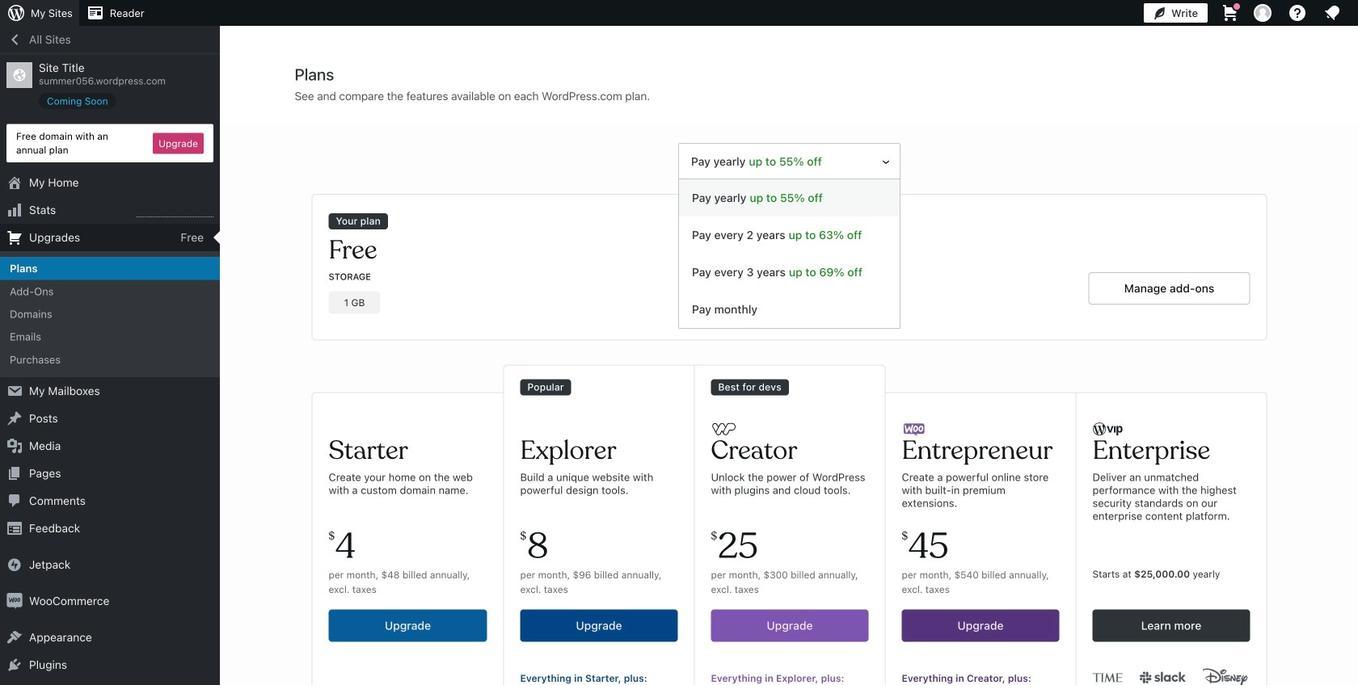 Task type: locate. For each thing, give the bounding box(es) containing it.
my shopping cart image
[[1221, 3, 1240, 23]]

my profile image
[[1254, 4, 1272, 22]]

option
[[679, 180, 900, 217]]

img image
[[6, 557, 23, 573], [6, 594, 23, 610]]

list box
[[678, 179, 901, 329]]

1 vertical spatial img image
[[6, 594, 23, 610]]

0 vertical spatial img image
[[6, 557, 23, 573]]

2 img image from the top
[[6, 594, 23, 610]]



Task type: vqa. For each thing, say whether or not it's contained in the screenshot.
Update your profile, personal settings, and more IMAGE
no



Task type: describe. For each thing, give the bounding box(es) containing it.
1 img image from the top
[[6, 557, 23, 573]]

manage your notifications image
[[1323, 3, 1342, 23]]

highest hourly views 0 image
[[137, 207, 213, 218]]

help image
[[1288, 3, 1308, 23]]



